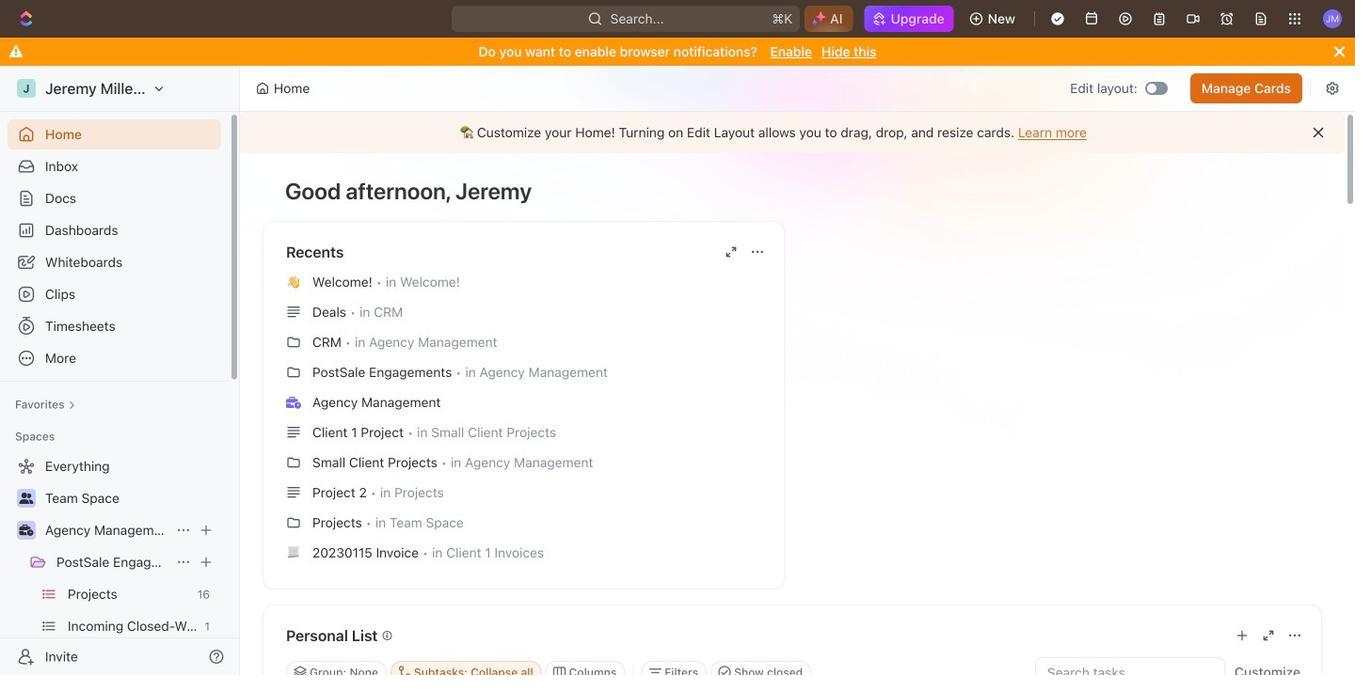 Task type: vqa. For each thing, say whether or not it's contained in the screenshot.
tree
yes



Task type: describe. For each thing, give the bounding box(es) containing it.
business time image inside "tree"
[[19, 525, 33, 536]]

user group image
[[19, 493, 33, 504]]

Search tasks... text field
[[1036, 659, 1224, 676]]



Task type: locate. For each thing, give the bounding box(es) containing it.
0 vertical spatial business time image
[[286, 397, 301, 409]]

business time image
[[286, 397, 301, 409], [19, 525, 33, 536]]

tree
[[8, 452, 221, 676]]

1 horizontal spatial business time image
[[286, 397, 301, 409]]

jeremy miller's workspace, , element
[[17, 79, 36, 98]]

alert
[[240, 112, 1345, 153]]

1 vertical spatial business time image
[[19, 525, 33, 536]]

sidebar navigation
[[0, 66, 244, 676]]

tree inside sidebar navigation
[[8, 452, 221, 676]]

0 horizontal spatial business time image
[[19, 525, 33, 536]]



